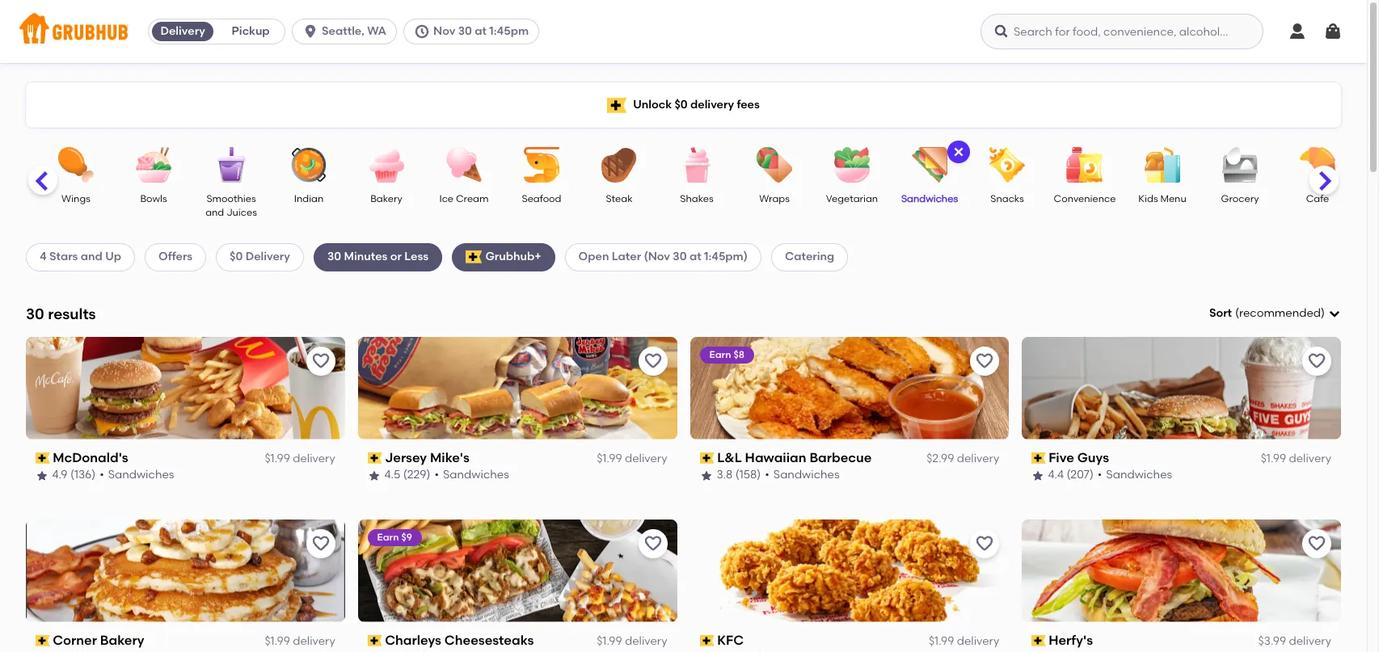 Task type: locate. For each thing, give the bounding box(es) containing it.
1 vertical spatial $0
[[230, 250, 243, 264]]

•
[[100, 469, 104, 482], [435, 469, 439, 482], [765, 469, 770, 482], [1099, 469, 1103, 482]]

wings
[[62, 193, 90, 205]]

1 horizontal spatial grubhub plus flag logo image
[[608, 97, 627, 113]]

(136)
[[71, 469, 96, 482]]

$3.99 delivery
[[1259, 635, 1332, 649]]

• sandwiches down guys
[[1099, 469, 1173, 482]]

3 • from the left
[[765, 469, 770, 482]]

delivery for jersey mike's
[[625, 452, 668, 466]]

grocery
[[1222, 193, 1260, 205]]

0 vertical spatial earn
[[710, 349, 732, 361]]

corner
[[53, 633, 97, 648]]

cream
[[456, 193, 489, 205]]

4 • from the left
[[1099, 469, 1103, 482]]

$9
[[402, 532, 413, 543]]

delivery for corner bakery
[[293, 635, 335, 649]]

• right (136)
[[100, 469, 104, 482]]

1 vertical spatial save this restaurant image
[[311, 534, 331, 554]]

wings image
[[48, 147, 104, 183]]

30 right nov
[[458, 24, 472, 38]]

star icon image left 4.4
[[1032, 470, 1045, 482]]

sandwiches for five guys
[[1107, 469, 1173, 482]]

earn for l&l hawaiian barbecue
[[710, 349, 732, 361]]

(158)
[[736, 469, 761, 482]]

kfc
[[718, 633, 744, 648]]

kids menu
[[1139, 193, 1187, 205]]

1 vertical spatial and
[[81, 250, 103, 264]]

(229)
[[404, 469, 431, 482]]

delivery
[[691, 98, 734, 111], [293, 452, 335, 466], [625, 452, 668, 466], [957, 452, 1000, 466], [1290, 452, 1332, 466], [293, 635, 335, 649], [625, 635, 668, 649], [957, 635, 1000, 649], [1290, 635, 1332, 649]]

$1.99
[[265, 452, 290, 466], [597, 452, 622, 466], [1261, 452, 1287, 466], [265, 635, 290, 649], [597, 635, 622, 649], [929, 635, 955, 649]]

$1.99 delivery
[[265, 452, 335, 466], [597, 452, 668, 466], [1261, 452, 1332, 466], [265, 635, 335, 649], [597, 635, 668, 649], [929, 635, 1000, 649]]

subscription pass image
[[368, 453, 382, 464], [700, 453, 714, 464], [700, 636, 714, 647]]

svg image
[[1288, 22, 1308, 41], [994, 23, 1010, 40], [953, 146, 966, 159], [1329, 307, 1342, 320]]

subscription pass image left jersey
[[368, 453, 382, 464]]

sandwiches down mike's
[[443, 469, 510, 482]]

earn left $9
[[377, 532, 399, 543]]

30 left minutes
[[328, 250, 341, 264]]

snacks image
[[979, 147, 1036, 183]]

corner bakery
[[53, 633, 145, 648]]

• down guys
[[1099, 469, 1103, 482]]

• sandwiches for jersey mike's
[[435, 469, 510, 482]]

save this restaurant button
[[306, 347, 335, 376], [639, 347, 668, 376], [971, 347, 1000, 376], [1303, 347, 1332, 376], [306, 529, 335, 559], [639, 529, 668, 559], [971, 529, 1000, 559], [1303, 529, 1332, 559]]

save this restaurant button for corner bakery
[[306, 529, 335, 559]]

• right (158)
[[765, 469, 770, 482]]

save this restaurant image
[[643, 352, 663, 371], [311, 534, 331, 554]]

$1.99 delivery for jersey mike's
[[597, 452, 668, 466]]

bakery
[[371, 193, 403, 205], [101, 633, 145, 648]]

ice
[[440, 193, 454, 205]]

convenience image
[[1057, 147, 1114, 183]]

earn for charleys cheesesteaks
[[377, 532, 399, 543]]

star icon image left 3.8
[[700, 470, 713, 482]]

svg image inside seattle, wa button
[[303, 23, 319, 40]]

main navigation navigation
[[0, 0, 1368, 63]]

• sandwiches down l&l hawaiian barbecue
[[765, 469, 840, 482]]

delivery for kfc
[[957, 635, 1000, 649]]

sandwiches for jersey mike's
[[443, 469, 510, 482]]

4.9
[[53, 469, 68, 482]]

1 horizontal spatial earn
[[710, 349, 732, 361]]

0 horizontal spatial grubhub plus flag logo image
[[466, 251, 482, 264]]

1 horizontal spatial at
[[690, 250, 702, 264]]

seafood
[[522, 193, 562, 205]]

mcdonald's
[[53, 450, 129, 466]]

steak image
[[591, 147, 648, 183]]

save this restaurant image left earn $9
[[311, 534, 331, 554]]

1 horizontal spatial and
[[206, 207, 224, 219]]

svg image for nov 30 at 1:45pm
[[414, 23, 430, 40]]

grubhub plus flag logo image left grubhub+
[[466, 251, 482, 264]]

svg image inside "nov 30 at 1:45pm" button
[[414, 23, 430, 40]]

bakery down bakery image
[[371, 193, 403, 205]]

subscription pass image left l&l
[[700, 453, 714, 464]]

star icon image left 4.5
[[368, 470, 381, 482]]

delivery
[[161, 24, 205, 38], [246, 250, 290, 264]]

2 star icon image from the left
[[368, 470, 381, 482]]

subscription pass image left five
[[1032, 453, 1046, 464]]

30
[[458, 24, 472, 38], [328, 250, 341, 264], [673, 250, 687, 264], [26, 305, 44, 323]]

$3.99
[[1259, 635, 1287, 649]]

$0 down juices
[[230, 250, 243, 264]]

earn $9
[[377, 532, 413, 543]]

0 horizontal spatial svg image
[[303, 23, 319, 40]]

juices
[[227, 207, 257, 219]]

4.9 (136)
[[53, 469, 96, 482]]

3 • sandwiches from the left
[[765, 469, 840, 482]]

and inside smoothies and juices
[[206, 207, 224, 219]]

open
[[579, 250, 609, 264]]

grubhub plus flag logo image
[[608, 97, 627, 113], [466, 251, 482, 264]]

$0 delivery
[[230, 250, 290, 264]]

save this restaurant image for corner bakery
[[311, 534, 331, 554]]

wa
[[367, 24, 387, 38]]

• sandwiches for five guys
[[1099, 469, 1173, 482]]

0 vertical spatial $0
[[675, 98, 688, 111]]

catering
[[785, 250, 835, 264]]

0 horizontal spatial at
[[475, 24, 487, 38]]

subscription pass image for herfy's
[[1032, 636, 1046, 647]]

subscription pass image left mcdonald's
[[36, 453, 50, 464]]

4
[[40, 250, 47, 264]]

sort ( recommended )
[[1210, 307, 1326, 320]]

snacks
[[991, 193, 1024, 205]]

jersey mike's logo image
[[358, 337, 677, 440]]

subscription pass image left corner
[[36, 636, 50, 647]]

$0
[[675, 98, 688, 111], [230, 250, 243, 264]]

at inside button
[[475, 24, 487, 38]]

0 vertical spatial at
[[475, 24, 487, 38]]

0 horizontal spatial earn
[[377, 532, 399, 543]]

at
[[475, 24, 487, 38], [690, 250, 702, 264]]

charleys cheesesteaks
[[385, 633, 534, 648]]

$1.99 delivery for mcdonald's
[[265, 452, 335, 466]]

earn left $8
[[710, 349, 732, 361]]

and
[[206, 207, 224, 219], [81, 250, 103, 264]]

• sandwiches down mike's
[[435, 469, 510, 482]]

1 horizontal spatial $0
[[675, 98, 688, 111]]

$0 right unlock
[[675, 98, 688, 111]]

1 vertical spatial bakery
[[101, 633, 145, 648]]

(207)
[[1068, 469, 1095, 482]]

subscription pass image for five guys
[[1032, 453, 1046, 464]]

at left 1:45pm
[[475, 24, 487, 38]]

0 vertical spatial grubhub plus flag logo image
[[608, 97, 627, 113]]

indian
[[294, 193, 324, 205]]

save this restaurant image left the "earn $8" on the right bottom
[[643, 352, 663, 371]]

less
[[405, 250, 429, 264]]

1 vertical spatial delivery
[[246, 250, 290, 264]]

l&l hawaiian barbecue
[[718, 450, 872, 466]]

subscription pass image left herfy's
[[1032, 636, 1046, 647]]

and left up
[[81, 250, 103, 264]]

subscription pass image
[[36, 453, 50, 464], [1032, 453, 1046, 464], [36, 636, 50, 647], [368, 636, 382, 647], [1032, 636, 1046, 647]]

delivery down juices
[[246, 250, 290, 264]]

save this restaurant image for five guys
[[1308, 352, 1327, 371]]

sandwiches down sandwiches image
[[902, 193, 958, 205]]

grubhub plus flag logo image for unlock $0 delivery fees
[[608, 97, 627, 113]]

star icon image left 4.9
[[36, 470, 49, 482]]

$8
[[734, 349, 745, 361]]

• down "jersey mike's"
[[435, 469, 439, 482]]

seattle,
[[322, 24, 365, 38]]

save this restaurant button for jersey mike's
[[639, 347, 668, 376]]

1 horizontal spatial bakery
[[371, 193, 403, 205]]

svg image inside field
[[1329, 307, 1342, 320]]

star icon image for l&l hawaiian barbecue
[[700, 470, 713, 482]]

svg image
[[1324, 22, 1343, 41], [303, 23, 319, 40], [414, 23, 430, 40]]

2 • from the left
[[435, 469, 439, 482]]

1 horizontal spatial delivery
[[246, 250, 290, 264]]

1 vertical spatial at
[[690, 250, 702, 264]]

cafe
[[1307, 193, 1330, 205]]

)
[[1322, 307, 1326, 320]]

offers
[[159, 250, 193, 264]]

subscription pass image left charleys
[[368, 636, 382, 647]]

barbecue
[[810, 450, 872, 466]]

herfy's
[[1050, 633, 1094, 648]]

0 horizontal spatial $0
[[230, 250, 243, 264]]

mike's
[[430, 450, 470, 466]]

unlock
[[633, 98, 672, 111]]

0 vertical spatial save this restaurant image
[[643, 352, 663, 371]]

0 vertical spatial delivery
[[161, 24, 205, 38]]

0 vertical spatial bakery
[[371, 193, 403, 205]]

save this restaurant image
[[311, 352, 331, 371], [976, 352, 995, 371], [1308, 352, 1327, 371], [643, 534, 663, 554], [976, 534, 995, 554], [1308, 534, 1327, 554]]

3 star icon image from the left
[[700, 470, 713, 482]]

sandwiches down l&l hawaiian barbecue
[[774, 469, 840, 482]]

None field
[[1210, 306, 1342, 322]]

delivery for mcdonald's
[[293, 452, 335, 466]]

1 horizontal spatial save this restaurant image
[[643, 352, 663, 371]]

30 right (nov
[[673, 250, 687, 264]]

wraps
[[760, 193, 790, 205]]

1:45pm)
[[704, 250, 748, 264]]

30 left results
[[26, 305, 44, 323]]

4.4 (207)
[[1049, 469, 1095, 482]]

30 minutes or less
[[328, 250, 429, 264]]

1 • sandwiches from the left
[[100, 469, 175, 482]]

results
[[48, 305, 96, 323]]

sandwiches down mcdonald's
[[109, 469, 175, 482]]

and down smoothies
[[206, 207, 224, 219]]

2 • sandwiches from the left
[[435, 469, 510, 482]]

1:45pm
[[490, 24, 529, 38]]

4 star icon image from the left
[[1032, 470, 1045, 482]]

• sandwiches down mcdonald's
[[100, 469, 175, 482]]

delivery for five guys
[[1290, 452, 1332, 466]]

1 vertical spatial earn
[[377, 532, 399, 543]]

delivery left pickup
[[161, 24, 205, 38]]

sandwiches image
[[902, 147, 958, 183]]

1 star icon image from the left
[[36, 470, 49, 482]]

bakery right corner
[[101, 633, 145, 648]]

4 • sandwiches from the left
[[1099, 469, 1173, 482]]

0 horizontal spatial delivery
[[161, 24, 205, 38]]

0 vertical spatial and
[[206, 207, 224, 219]]

• for mcdonald's
[[100, 469, 104, 482]]

nov 30 at 1:45pm
[[433, 24, 529, 38]]

menu
[[1161, 193, 1187, 205]]

0 horizontal spatial save this restaurant image
[[311, 534, 331, 554]]

1 vertical spatial grubhub plus flag logo image
[[466, 251, 482, 264]]

at left 1:45pm)
[[690, 250, 702, 264]]

$1.99 for charleys cheesesteaks
[[597, 635, 622, 649]]

convenience
[[1054, 193, 1116, 205]]

$1.99 for mcdonald's
[[265, 452, 290, 466]]

star icon image
[[36, 470, 49, 482], [368, 470, 381, 482], [700, 470, 713, 482], [1032, 470, 1045, 482]]

earn
[[710, 349, 732, 361], [377, 532, 399, 543]]

1 horizontal spatial svg image
[[414, 23, 430, 40]]

delivery for herfy's
[[1290, 635, 1332, 649]]

$1.99 delivery for five guys
[[1261, 452, 1332, 466]]

$1.99 for corner bakery
[[265, 635, 290, 649]]

sandwiches down guys
[[1107, 469, 1173, 482]]

corner bakery logo image
[[26, 520, 345, 622]]

nov 30 at 1:45pm button
[[404, 19, 546, 44]]

0 horizontal spatial bakery
[[101, 633, 145, 648]]

grubhub plus flag logo image left unlock
[[608, 97, 627, 113]]

1 • from the left
[[100, 469, 104, 482]]

smoothies and juices
[[206, 193, 257, 219]]



Task type: vqa. For each thing, say whether or not it's contained in the screenshot.


Task type: describe. For each thing, give the bounding box(es) containing it.
soup image
[[0, 147, 27, 183]]

unlock $0 delivery fees
[[633, 98, 760, 111]]

delivery button
[[149, 19, 217, 44]]

pickup
[[232, 24, 270, 38]]

30 inside button
[[458, 24, 472, 38]]

seattle, wa
[[322, 24, 387, 38]]

• for l&l hawaiian barbecue
[[765, 469, 770, 482]]

cheesesteaks
[[445, 633, 534, 648]]

$1.99 delivery for kfc
[[929, 635, 1000, 649]]

kfc logo image
[[690, 520, 1010, 622]]

4.4
[[1049, 469, 1065, 482]]

• for five guys
[[1099, 469, 1103, 482]]

save this restaurant button for herfy's
[[1303, 529, 1332, 559]]

save this restaurant image for jersey mike's
[[643, 352, 663, 371]]

delivery for charleys cheesesteaks
[[625, 635, 668, 649]]

30 results
[[26, 305, 96, 323]]

five guys
[[1050, 450, 1110, 466]]

$1.99 delivery for corner bakery
[[265, 635, 335, 649]]

$1.99 for five guys
[[1261, 452, 1287, 466]]

pickup button
[[217, 19, 285, 44]]

bowls image
[[125, 147, 182, 183]]

• sandwiches for l&l hawaiian barbecue
[[765, 469, 840, 482]]

star icon image for five guys
[[1032, 470, 1045, 482]]

save this restaurant button for five guys
[[1303, 347, 1332, 376]]

jersey mike's
[[385, 450, 470, 466]]

• sandwiches for mcdonald's
[[100, 469, 175, 482]]

subscription pass image for corner bakery
[[36, 636, 50, 647]]

earn $8
[[710, 349, 745, 361]]

delivery for l&l hawaiian barbecue
[[957, 452, 1000, 466]]

(
[[1236, 307, 1240, 320]]

or
[[390, 250, 402, 264]]

kids menu image
[[1135, 147, 1191, 183]]

3.8 (158)
[[717, 469, 761, 482]]

save this restaurant image for kfc
[[976, 534, 995, 554]]

svg image for seattle, wa
[[303, 23, 319, 40]]

cafe image
[[1290, 147, 1347, 183]]

smoothies and juices image
[[203, 147, 260, 183]]

smoothies
[[207, 193, 256, 205]]

wraps image
[[747, 147, 803, 183]]

star icon image for jersey mike's
[[368, 470, 381, 482]]

sort
[[1210, 307, 1233, 320]]

seattle, wa button
[[292, 19, 404, 44]]

later
[[612, 250, 641, 264]]

Search for food, convenience, alcohol... search field
[[981, 14, 1264, 49]]

delivery inside 'delivery' button
[[161, 24, 205, 38]]

grubhub+
[[486, 250, 542, 264]]

star icon image for mcdonald's
[[36, 470, 49, 482]]

subscription pass image for charleys cheesesteaks
[[368, 636, 382, 647]]

indian image
[[281, 147, 337, 183]]

kids
[[1139, 193, 1159, 205]]

open later (nov 30 at 1:45pm)
[[579, 250, 748, 264]]

save this restaurant button for kfc
[[971, 529, 1000, 559]]

hawaiian
[[745, 450, 807, 466]]

charleys
[[385, 633, 442, 648]]

herfy's logo image
[[1022, 520, 1342, 622]]

minutes
[[344, 250, 388, 264]]

ice cream image
[[436, 147, 493, 183]]

five guys logo image
[[1022, 337, 1342, 440]]

$1.99 delivery for charleys cheesesteaks
[[597, 635, 668, 649]]

vegetarian image
[[824, 147, 881, 183]]

subscription pass image for mcdonald's
[[36, 453, 50, 464]]

none field containing sort
[[1210, 306, 1342, 322]]

jersey
[[385, 450, 427, 466]]

subscription pass image left "kfc"
[[700, 636, 714, 647]]

4 stars and up
[[40, 250, 121, 264]]

$2.99 delivery
[[927, 452, 1000, 466]]

3.8
[[717, 469, 733, 482]]

$1.99 for kfc
[[929, 635, 955, 649]]

• for jersey mike's
[[435, 469, 439, 482]]

l&l
[[718, 450, 742, 466]]

4.5 (229)
[[385, 469, 431, 482]]

recommended
[[1240, 307, 1322, 320]]

l&l hawaiian barbecue logo image
[[690, 337, 1010, 440]]

fees
[[737, 98, 760, 111]]

4.5
[[385, 469, 401, 482]]

steak
[[606, 193, 633, 205]]

five
[[1050, 450, 1075, 466]]

sandwiches for l&l hawaiian barbecue
[[774, 469, 840, 482]]

save this restaurant button for mcdonald's
[[306, 347, 335, 376]]

charleys cheesesteaks logo image
[[358, 520, 677, 622]]

ice cream
[[440, 193, 489, 205]]

bakery image
[[358, 147, 415, 183]]

nov
[[433, 24, 456, 38]]

subscription pass image for jersey
[[368, 453, 382, 464]]

guys
[[1078, 450, 1110, 466]]

(nov
[[644, 250, 670, 264]]

shakes
[[680, 193, 714, 205]]

subscription pass image for l&l
[[700, 453, 714, 464]]

grubhub plus flag logo image for grubhub+
[[466, 251, 482, 264]]

bowls
[[140, 193, 167, 205]]

$2.99
[[927, 452, 955, 466]]

grocery image
[[1212, 147, 1269, 183]]

shakes image
[[669, 147, 725, 183]]

mcdonald's logo image
[[26, 337, 345, 440]]

stars
[[49, 250, 78, 264]]

sandwiches for mcdonald's
[[109, 469, 175, 482]]

save this restaurant image for mcdonald's
[[311, 352, 331, 371]]

vegetarian
[[826, 193, 878, 205]]

2 horizontal spatial svg image
[[1324, 22, 1343, 41]]

seafood image
[[514, 147, 570, 183]]

up
[[105, 250, 121, 264]]

save this restaurant image for herfy's
[[1308, 534, 1327, 554]]

$1.99 for jersey mike's
[[597, 452, 622, 466]]

0 horizontal spatial and
[[81, 250, 103, 264]]



